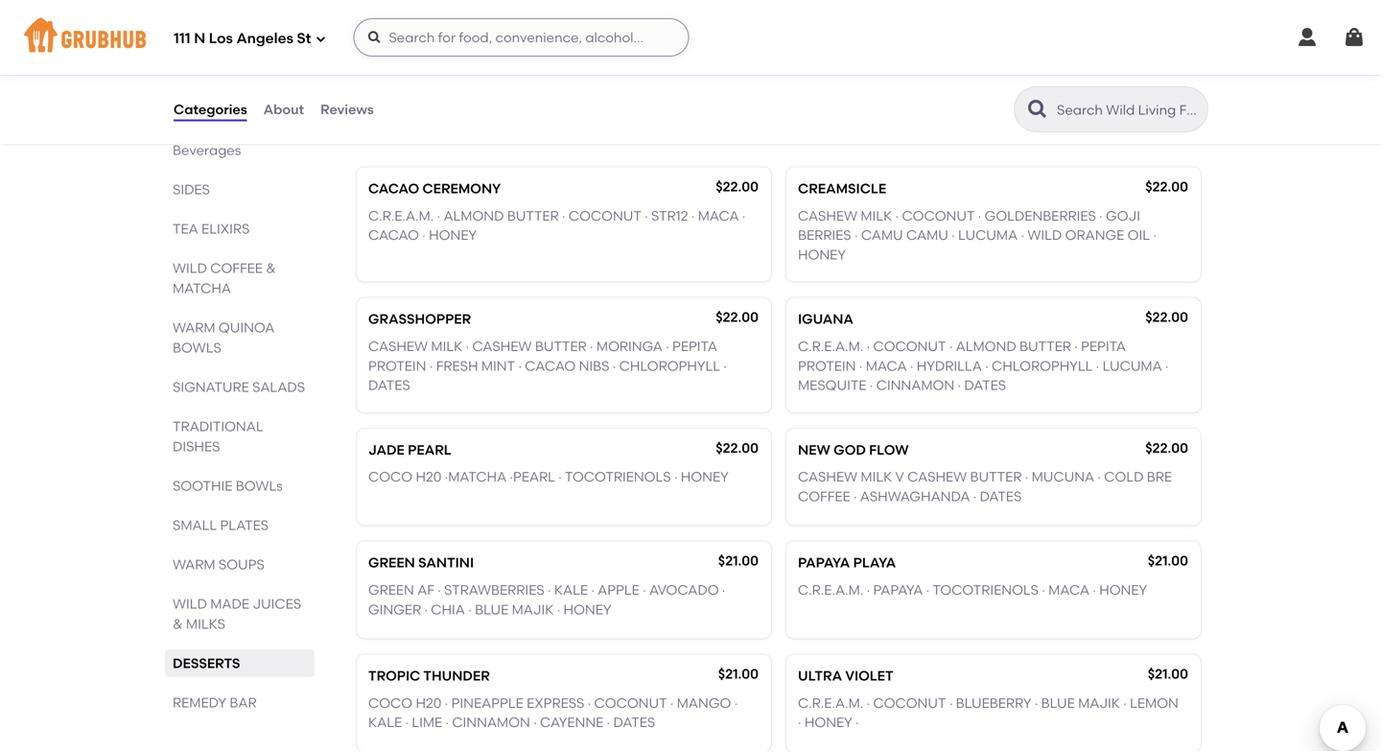 Task type: describe. For each thing, give the bounding box(es) containing it.
cashew for grasshopper
[[368, 338, 428, 355]]

goji
[[1106, 208, 1141, 224]]

green for green af · strawberries · kale · apple · avocado · ginger · chia · blue majik · honey
[[368, 582, 414, 598]]

$21.00 for green af · strawberries · kale · apple · avocado · ginger · chia · blue majik · honey
[[718, 553, 759, 569]]

majik inside green af · strawberries · kale · apple · avocado · ginger · chia · blue majik · honey
[[512, 601, 554, 618]]

quinoa
[[219, 319, 275, 336]]

Search for food, convenience, alcohol... search field
[[354, 18, 689, 57]]

coco h20 · pineapple express · coconut · mango · kale · lime · cinnamon · cayenne · dates
[[368, 695, 738, 731]]

apple pie button
[[357, 0, 771, 83]]

0 horizontal spatial tocotrienols
[[565, 469, 671, 485]]

butter inside cashew milk v cashew butter · mucuna ·  cold bre coffee · ashwaghanda · dates
[[971, 469, 1022, 485]]

papaya playa
[[798, 555, 896, 571]]

chia
[[431, 601, 465, 618]]

pearl
[[408, 442, 452, 458]]

warm quinoa bowls tab
[[173, 318, 307, 358]]

beverages
[[173, 142, 241, 158]]

main navigation navigation
[[0, 0, 1382, 75]]

green for green santini
[[368, 555, 415, 571]]

$21.00 for c.r.e.a.m. · coconut · blueberry ·  blue majik · lemon · honey ·
[[1148, 666, 1189, 682]]

reviews button
[[320, 75, 375, 144]]

sides
[[173, 181, 210, 198]]

$22.00 for c.r.e.a.m. · coconut · almond butter · pepita protein · maca · hydrilla · chlorophyll · lucuma · mesquite · cinnamon · dates
[[1146, 309, 1189, 325]]

n
[[194, 30, 206, 47]]

milk for coffee
[[861, 469, 893, 485]]

0 vertical spatial remedy
[[353, 122, 439, 147]]

0 vertical spatial cacao
[[368, 180, 419, 197]]

maca inside c.r.e.a.m. · coconut · almond butter · pepita protein · maca · hydrilla · chlorophyll · lucuma · mesquite · cinnamon · dates
[[866, 358, 907, 374]]

nibs
[[579, 358, 610, 374]]

1 horizontal spatial svg image
[[1296, 26, 1319, 49]]

milks
[[186, 616, 225, 632]]

ultra
[[798, 668, 843, 684]]

apple pie
[[368, 10, 436, 26]]

cinnamon inside c.r.e.a.m. · coconut · almond butter · pepita protein · maca · hydrilla · chlorophyll · lucuma · mesquite · cinnamon · dates
[[877, 377, 955, 393]]

coffee inside cashew milk v cashew butter · mucuna ·  cold bre coffee · ashwaghanda · dates
[[798, 488, 851, 505]]

iguana
[[798, 311, 854, 327]]

wild for wild made juices & milks
[[173, 596, 207, 612]]

avocado
[[650, 582, 719, 598]]

wild made juices & milks
[[173, 596, 301, 632]]

c.r.e.a.m. · papaya · tocotrienols · maca · honey
[[798, 582, 1148, 598]]

blueberry
[[956, 695, 1032, 711]]

remedy inside tab
[[173, 695, 226, 711]]

protein inside c.r.e.a.m. · coconut · almond butter · pepita protein · maca · hydrilla · chlorophyll · lucuma · mesquite · cinnamon · dates
[[798, 358, 856, 374]]

cashew up the "mint" at left
[[472, 338, 532, 355]]

blue inside c.r.e.a.m. · coconut · blueberry ·  blue majik · lemon · honey ·
[[1042, 695, 1075, 711]]

pie
[[415, 10, 436, 26]]

1 camu from the left
[[861, 227, 903, 243]]

$22.00 for cashew milk · cashew butter · moringa · pepita protein · fresh mint · cacao nibs · chlorophyll · dates
[[716, 309, 759, 325]]

bowls
[[236, 478, 283, 494]]

soothie bowls
[[173, 478, 283, 494]]

0 vertical spatial bar
[[444, 122, 487, 147]]

traditional dishes tab
[[173, 416, 307, 457]]

cayenne
[[540, 714, 604, 731]]

salads
[[252, 379, 305, 395]]

jade pearl
[[368, 442, 452, 458]]

st
[[297, 30, 311, 47]]

wild for wild coffee & matcha
[[173, 260, 207, 276]]

coconut inside c.r.e.a.m. · coconut · almond butter · pepita protein · maca · hydrilla · chlorophyll · lucuma · mesquite · cinnamon · dates
[[874, 338, 946, 355]]

cashew milk v cashew butter · mucuna ·  cold bre coffee · ashwaghanda · dates
[[798, 469, 1173, 505]]

milk for camu
[[861, 208, 893, 224]]

categories
[[174, 101, 247, 117]]

categories button
[[173, 75, 248, 144]]

pepita inside c.r.e.a.m. · coconut · almond butter · pepita protein · maca · hydrilla · chlorophyll · lucuma · mesquite · cinnamon · dates
[[1081, 338, 1126, 355]]

butter inside c.r.e.a.m. · coconut · almond butter · pepita protein · maca · hydrilla · chlorophyll · lucuma · mesquite · cinnamon · dates
[[1020, 338, 1072, 355]]

tea elixirs
[[173, 221, 250, 237]]

apple inside button
[[368, 10, 412, 26]]

creamsicle
[[798, 180, 887, 197]]

blue inside green af · strawberries · kale · apple · avocado · ginger · chia · blue majik · honey
[[475, 601, 509, 618]]

desserts
[[173, 655, 240, 672]]

c.r.e.a.m. for c.r.e.a.m. · almond butter · coconut · str12 · maca · cacao · honey
[[368, 208, 434, 224]]

new
[[798, 442, 831, 458]]

goldenberries
[[985, 208, 1096, 224]]

bowls
[[173, 340, 221, 356]]

soothie bowls tab
[[173, 476, 307, 496]]

bar inside tab
[[230, 695, 257, 711]]

juices
[[253, 596, 301, 612]]

protein inside cashew milk · cashew butter · moringa · pepita protein · fresh mint · cacao nibs · chlorophyll · dates
[[368, 358, 426, 374]]

·matcha
[[445, 469, 507, 485]]

coconut inside coco h20 · pineapple express · coconut · mango · kale · lime · cinnamon · cayenne · dates
[[594, 695, 667, 711]]

c.r.e.a.m. · almond butter · coconut · str12 · maca · cacao · honey
[[368, 208, 746, 243]]

express
[[527, 695, 585, 711]]

signature salads
[[173, 379, 305, 395]]

mango
[[677, 695, 731, 711]]

santini
[[418, 555, 474, 571]]

pineapple
[[452, 695, 524, 711]]

coconut inside cashew milk · coconut · goldenberries · goji berries · camu camu · lucuma · wild orange oil · honey
[[902, 208, 975, 224]]

ceremony
[[423, 180, 501, 197]]

$22.00 for coco h20 ·matcha ·pearl · tocotrienols · honey
[[716, 440, 759, 456]]

orange
[[1066, 227, 1125, 243]]

traditional dishes
[[173, 418, 263, 455]]

dishes
[[173, 438, 220, 455]]

traditional
[[173, 418, 263, 435]]

warm soups tab
[[173, 555, 307, 575]]

almond inside c.r.e.a.m. · coconut · almond butter · pepita protein · maca · hydrilla · chlorophyll · lucuma · mesquite · cinnamon · dates
[[956, 338, 1017, 355]]

soothie
[[173, 478, 233, 494]]

cacao inside cashew milk · cashew butter · moringa · pepita protein · fresh mint · cacao nibs · chlorophyll · dates
[[525, 358, 576, 374]]

kale inside coco h20 · pineapple express · coconut · mango · kale · lime · cinnamon · cayenne · dates
[[368, 714, 402, 731]]

honey inside green af · strawberries · kale · apple · avocado · ginger · chia · blue majik · honey
[[564, 601, 612, 618]]

god
[[834, 442, 866, 458]]

coco for coco h20 ·matcha ·pearl · tocotrienols · honey
[[368, 469, 413, 485]]

111
[[174, 30, 191, 47]]

flow
[[869, 442, 909, 458]]

apple inside green af · strawberries · kale · apple · avocado · ginger · chia · blue majik · honey
[[598, 582, 640, 598]]

green af · strawberries · kale · apple · avocado · ginger · chia · blue majik · honey
[[368, 582, 726, 618]]

mint
[[482, 358, 515, 374]]

ashwaghanda
[[860, 488, 970, 505]]

small plates
[[173, 517, 269, 533]]

playa
[[854, 555, 896, 571]]

angeles
[[236, 30, 294, 47]]

pepita inside cashew milk · cashew butter · moringa · pepita protein · fresh mint · cacao nibs · chlorophyll · dates
[[673, 338, 718, 355]]

1 vertical spatial tocotrienols
[[933, 582, 1039, 598]]

search icon image
[[1027, 98, 1050, 121]]

maca inside c.r.e.a.m. · almond butter · coconut · str12 · maca · cacao · honey
[[698, 208, 739, 224]]

lemon
[[1130, 695, 1179, 711]]

& inside wild made juices & milks
[[173, 616, 183, 632]]



Task type: locate. For each thing, give the bounding box(es) containing it.
cacao left nibs
[[525, 358, 576, 374]]

matcha
[[173, 280, 231, 296]]

1 vertical spatial green
[[368, 582, 414, 598]]

cashew milk · coconut · goldenberries · goji berries · camu camu · lucuma · wild orange oil · honey
[[798, 208, 1157, 263]]

coconut inside c.r.e.a.m. · coconut · blueberry ·  blue majik · lemon · honey ·
[[874, 695, 946, 711]]

2 protein from the left
[[798, 358, 856, 374]]

fresh
[[436, 358, 478, 374]]

warm for warm quinoa bowls
[[173, 319, 215, 336]]

& left milks in the left of the page
[[173, 616, 183, 632]]

0 horizontal spatial remedy bar
[[173, 695, 257, 711]]

moringa
[[597, 338, 663, 355]]

0 horizontal spatial pepita
[[673, 338, 718, 355]]

0 vertical spatial kale
[[554, 582, 588, 598]]

remedy bar up the cacao ceremony
[[353, 122, 487, 147]]

0 vertical spatial milk
[[861, 208, 893, 224]]

1 h20 from the top
[[416, 469, 442, 485]]

remedy down reviews on the top left of page
[[353, 122, 439, 147]]

hydrilla
[[917, 358, 982, 374]]

wild inside wild made juices & milks
[[173, 596, 207, 612]]

tropic
[[368, 668, 421, 684]]

& down tea elixirs tab
[[266, 260, 276, 276]]

0 horizontal spatial kale
[[368, 714, 402, 731]]

coco down "tropic"
[[368, 695, 413, 711]]

str12
[[652, 208, 688, 224]]

svg image
[[1296, 26, 1319, 49], [1343, 26, 1366, 49], [367, 30, 382, 45]]

jade
[[368, 442, 405, 458]]

h20 up "lime"
[[416, 695, 442, 711]]

1 vertical spatial lucuma
[[1103, 358, 1163, 374]]

1 coco from the top
[[368, 469, 413, 485]]

thunder
[[424, 668, 490, 684]]

1 protein from the left
[[368, 358, 426, 374]]

0 vertical spatial lucuma
[[959, 227, 1018, 243]]

0 vertical spatial warm
[[173, 319, 215, 336]]

h20 down pearl
[[416, 469, 442, 485]]

0 vertical spatial h20
[[416, 469, 442, 485]]

cashew milk · cashew butter · moringa · pepita protein · fresh mint · cacao nibs · chlorophyll · dates
[[368, 338, 727, 393]]

1 horizontal spatial bar
[[444, 122, 487, 147]]

$22.00 for c.r.e.a.m. · almond butter · coconut · str12 · maca · cacao · honey
[[716, 179, 759, 195]]

$21.00 up lemon
[[1148, 666, 1189, 682]]

0 vertical spatial coffee
[[210, 260, 263, 276]]

c.r.e.a.m. for c.r.e.a.m. · coconut · blueberry ·  blue majik · lemon · honey ·
[[798, 695, 864, 711]]

bar down desserts tab
[[230, 695, 257, 711]]

blue right blueberry
[[1042, 695, 1075, 711]]

$21.00 for coco h20 · pineapple express · coconut · mango · kale · lime · cinnamon · cayenne · dates
[[718, 666, 759, 682]]

0 vertical spatial wild
[[1028, 227, 1062, 243]]

1 pepita from the left
[[673, 338, 718, 355]]

0 horizontal spatial apple
[[368, 10, 412, 26]]

111 n los angeles st
[[174, 30, 311, 47]]

& inside wild coffee & matcha
[[266, 260, 276, 276]]

2 h20 from the top
[[416, 695, 442, 711]]

papaya
[[798, 555, 850, 571], [874, 582, 923, 598]]

majik
[[512, 601, 554, 618], [1079, 695, 1121, 711]]

2 camu from the left
[[907, 227, 949, 243]]

0 vertical spatial green
[[368, 555, 415, 571]]

0 vertical spatial majik
[[512, 601, 554, 618]]

c.r.e.a.m. inside c.r.e.a.m. · coconut · almond butter · pepita protein · maca · hydrilla · chlorophyll · lucuma · mesquite · cinnamon · dates
[[798, 338, 864, 355]]

1 vertical spatial milk
[[431, 338, 463, 355]]

dates right ashwaghanda
[[980, 488, 1022, 505]]

coffee down tea elixirs tab
[[210, 260, 263, 276]]

wild up matcha
[[173, 260, 207, 276]]

remedy down desserts
[[173, 695, 226, 711]]

1 vertical spatial majik
[[1079, 695, 1121, 711]]

c.r.e.a.m. for c.r.e.a.m. · papaya · tocotrienols · maca · honey
[[798, 582, 864, 598]]

honey inside c.r.e.a.m. · coconut · blueberry ·  blue majik · lemon · honey ·
[[805, 714, 853, 731]]

mucuna
[[1032, 469, 1095, 485]]

2 horizontal spatial svg image
[[1343, 26, 1366, 49]]

milk
[[861, 208, 893, 224], [431, 338, 463, 355], [861, 469, 893, 485]]

0 horizontal spatial camu
[[861, 227, 903, 243]]

reviews
[[321, 101, 374, 117]]

wild coffee & matcha tab
[[173, 258, 307, 298]]

2 vertical spatial cacao
[[525, 358, 576, 374]]

$21.00 up avocado
[[718, 553, 759, 569]]

ginger
[[368, 601, 421, 618]]

milk up fresh
[[431, 338, 463, 355]]

c.r.e.a.m. down iguana
[[798, 338, 864, 355]]

1 vertical spatial blue
[[1042, 695, 1075, 711]]

small plates tab
[[173, 515, 307, 535]]

0 horizontal spatial &
[[173, 616, 183, 632]]

c.r.e.a.m.
[[368, 208, 434, 224], [798, 338, 864, 355], [798, 582, 864, 598], [798, 695, 864, 711]]

coco
[[368, 469, 413, 485], [368, 695, 413, 711]]

cashew up ashwaghanda
[[908, 469, 967, 485]]

protein
[[368, 358, 426, 374], [798, 358, 856, 374]]

cashew for creamsicle
[[798, 208, 858, 224]]

c.r.e.a.m. inside c.r.e.a.m. · coconut · blueberry ·  blue majik · lemon · honey ·
[[798, 695, 864, 711]]

1 vertical spatial kale
[[368, 714, 402, 731]]

1 horizontal spatial remedy bar
[[353, 122, 487, 147]]

almond down the ceremony
[[444, 208, 504, 224]]

lucuma inside cashew milk · coconut · goldenberries · goji berries · camu camu · lucuma · wild orange oil · honey
[[959, 227, 1018, 243]]

2 vertical spatial wild
[[173, 596, 207, 612]]

strawberries
[[444, 582, 545, 598]]

tea elixirs tab
[[173, 219, 307, 239]]

1 horizontal spatial tocotrienols
[[933, 582, 1039, 598]]

0 vertical spatial remedy bar
[[353, 122, 487, 147]]

almond up hydrilla
[[956, 338, 1017, 355]]

cacao down the cacao ceremony
[[368, 227, 419, 243]]

butter inside c.r.e.a.m. · almond butter · coconut · str12 · maca · cacao · honey
[[507, 208, 559, 224]]

butter inside cashew milk · cashew butter · moringa · pepita protein · fresh mint · cacao nibs · chlorophyll · dates
[[535, 338, 587, 355]]

h20
[[416, 469, 442, 485], [416, 695, 442, 711]]

c.r.e.a.m. · coconut · blueberry ·  blue majik · lemon · honey ·
[[798, 695, 1179, 731]]

blue down strawberries
[[475, 601, 509, 618]]

warm for warm soups
[[173, 556, 215, 573]]

cacao ceremony
[[368, 180, 501, 197]]

remedy bar inside tab
[[173, 695, 257, 711]]

milk down creamsicle
[[861, 208, 893, 224]]

tocotrienols
[[565, 469, 671, 485], [933, 582, 1039, 598]]

0 horizontal spatial remedy
[[173, 695, 226, 711]]

warm quinoa bowls
[[173, 319, 275, 356]]

1 chlorophyll from the left
[[619, 358, 721, 374]]

violet
[[846, 668, 894, 684]]

1 vertical spatial maca
[[866, 358, 907, 374]]

h20 for ·matcha
[[416, 469, 442, 485]]

majik inside c.r.e.a.m. · coconut · blueberry ·  blue majik · lemon · honey ·
[[1079, 695, 1121, 711]]

milk inside cashew milk v cashew butter · mucuna ·  cold bre coffee · ashwaghanda · dates
[[861, 469, 893, 485]]

cashew
[[798, 208, 858, 224], [368, 338, 428, 355], [472, 338, 532, 355], [798, 469, 858, 485], [908, 469, 967, 485]]

Search Wild Living Foods search field
[[1055, 101, 1202, 119]]

apple left avocado
[[598, 582, 640, 598]]

wild coffee & matcha
[[173, 260, 276, 296]]

remedy bar tab
[[173, 693, 307, 713]]

dates inside cashew milk v cashew butter · mucuna ·  cold bre coffee · ashwaghanda · dates
[[980, 488, 1022, 505]]

lucuma inside c.r.e.a.m. · coconut · almond butter · pepita protein · maca · hydrilla · chlorophyll · lucuma · mesquite · cinnamon · dates
[[1103, 358, 1163, 374]]

1 vertical spatial apple
[[598, 582, 640, 598]]

1 horizontal spatial majik
[[1079, 695, 1121, 711]]

0 horizontal spatial almond
[[444, 208, 504, 224]]

coffee down new
[[798, 488, 851, 505]]

0 vertical spatial coco
[[368, 469, 413, 485]]

1 vertical spatial warm
[[173, 556, 215, 573]]

cashew inside cashew milk · coconut · goldenberries · goji berries · camu camu · lucuma · wild orange oil · honey
[[798, 208, 858, 224]]

dates inside cashew milk · cashew butter · moringa · pepita protein · fresh mint · cacao nibs · chlorophyll · dates
[[368, 377, 410, 393]]

svg image
[[315, 33, 327, 45]]

new god flow
[[798, 442, 909, 458]]

2 green from the top
[[368, 582, 414, 598]]

1 horizontal spatial almond
[[956, 338, 1017, 355]]

dates right cayenne
[[614, 714, 655, 731]]

$21.00 up mango
[[718, 666, 759, 682]]

cacao left the ceremony
[[368, 180, 419, 197]]

chlorophyll right hydrilla
[[992, 358, 1093, 374]]

cacao inside c.r.e.a.m. · almond butter · coconut · str12 · maca · cacao · honey
[[368, 227, 419, 243]]

c.r.e.a.m. inside c.r.e.a.m. · almond butter · coconut · str12 · maca · cacao · honey
[[368, 208, 434, 224]]

chlorophyll inside cashew milk · cashew butter · moringa · pepita protein · fresh mint · cacao nibs · chlorophyll · dates
[[619, 358, 721, 374]]

lime
[[412, 714, 442, 731]]

small
[[173, 517, 217, 533]]

signature salads tab
[[173, 377, 307, 397]]

soups
[[219, 556, 265, 573]]

2 warm from the top
[[173, 556, 215, 573]]

1 vertical spatial h20
[[416, 695, 442, 711]]

2 coco from the top
[[368, 695, 413, 711]]

coco inside coco h20 · pineapple express · coconut · mango · kale · lime · cinnamon · cayenne · dates
[[368, 695, 413, 711]]

cashew for new god flow
[[798, 469, 858, 485]]

1 vertical spatial remedy
[[173, 695, 226, 711]]

1 horizontal spatial pepita
[[1081, 338, 1126, 355]]

maca
[[698, 208, 739, 224], [866, 358, 907, 374], [1049, 582, 1090, 598]]

made
[[210, 596, 249, 612]]

0 vertical spatial cinnamon
[[877, 377, 955, 393]]

warm up bowls
[[173, 319, 215, 336]]

coffee
[[210, 260, 263, 276], [798, 488, 851, 505]]

1 horizontal spatial kale
[[554, 582, 588, 598]]

c.r.e.a.m. for c.r.e.a.m. · coconut · almond butter · pepita protein · maca · hydrilla · chlorophyll · lucuma · mesquite · cinnamon · dates
[[798, 338, 864, 355]]

0 horizontal spatial bar
[[230, 695, 257, 711]]

c.r.e.a.m. · coconut · almond butter · pepita protein · maca · hydrilla · chlorophyll · lucuma · mesquite · cinnamon · dates
[[798, 338, 1169, 393]]

$22.00
[[716, 179, 759, 195], [1146, 179, 1189, 195], [716, 309, 759, 325], [1146, 309, 1189, 325], [716, 440, 759, 456], [1146, 440, 1189, 456]]

1 horizontal spatial protein
[[798, 358, 856, 374]]

warm soups
[[173, 556, 265, 573]]

about
[[264, 101, 304, 117]]

h20 for ·
[[416, 695, 442, 711]]

h20 inside coco h20 · pineapple express · coconut · mango · kale · lime · cinnamon · cayenne · dates
[[416, 695, 442, 711]]

2 chlorophyll from the left
[[992, 358, 1093, 374]]

camu
[[861, 227, 903, 243], [907, 227, 949, 243]]

0 horizontal spatial maca
[[698, 208, 739, 224]]

v
[[896, 469, 905, 485]]

sides tab
[[173, 179, 307, 200]]

honey inside c.r.e.a.m. · almond butter · coconut · str12 · maca · cacao · honey
[[429, 227, 477, 243]]

coconut inside c.r.e.a.m. · almond butter · coconut · str12 · maca · cacao · honey
[[569, 208, 642, 224]]

milk left v
[[861, 469, 893, 485]]

0 horizontal spatial svg image
[[367, 30, 382, 45]]

0 vertical spatial blue
[[475, 601, 509, 618]]

2 vertical spatial milk
[[861, 469, 893, 485]]

elixirs
[[202, 221, 250, 237]]

plates
[[220, 517, 269, 533]]

0 horizontal spatial cinnamon
[[452, 714, 530, 731]]

cashew up berries
[[798, 208, 858, 224]]

almond inside c.r.e.a.m. · almond butter · coconut · str12 · maca · cacao · honey
[[444, 208, 504, 224]]

chlorophyll down moringa
[[619, 358, 721, 374]]

1 horizontal spatial papaya
[[874, 582, 923, 598]]

c.r.e.a.m. down papaya playa on the bottom right of the page
[[798, 582, 864, 598]]

wild made juices & milks tab
[[173, 594, 307, 634]]

0 horizontal spatial majik
[[512, 601, 554, 618]]

apple left pie
[[368, 10, 412, 26]]

cacao
[[368, 180, 419, 197], [368, 227, 419, 243], [525, 358, 576, 374]]

coco h20 ·matcha ·pearl · tocotrienols · honey
[[368, 469, 729, 485]]

mesquite
[[798, 377, 867, 393]]

0 vertical spatial &
[[266, 260, 276, 276]]

coco for coco h20 · pineapple express · coconut · mango · kale · lime · cinnamon · cayenne · dates
[[368, 695, 413, 711]]

1 horizontal spatial maca
[[866, 358, 907, 374]]

papaya left "playa"
[[798, 555, 850, 571]]

1 warm from the top
[[173, 319, 215, 336]]

honey
[[429, 227, 477, 243], [798, 247, 846, 263], [681, 469, 729, 485], [1100, 582, 1148, 598], [564, 601, 612, 618], [805, 714, 853, 731]]

wild inside wild coffee & matcha
[[173, 260, 207, 276]]

bar up the ceremony
[[444, 122, 487, 147]]

·
[[437, 208, 441, 224], [562, 208, 566, 224], [645, 208, 648, 224], [692, 208, 695, 224], [743, 208, 746, 224], [896, 208, 899, 224], [978, 208, 982, 224], [1100, 208, 1103, 224], [422, 227, 426, 243], [855, 227, 858, 243], [952, 227, 955, 243], [1021, 227, 1025, 243], [1154, 227, 1157, 243], [466, 338, 469, 355], [590, 338, 593, 355], [666, 338, 669, 355], [867, 338, 870, 355], [950, 338, 953, 355], [1075, 338, 1078, 355], [430, 358, 433, 374], [519, 358, 522, 374], [613, 358, 616, 374], [724, 358, 727, 374], [860, 358, 863, 374], [910, 358, 914, 374], [986, 358, 989, 374], [1096, 358, 1100, 374], [1166, 358, 1169, 374], [870, 377, 873, 393], [958, 377, 961, 393], [559, 469, 562, 485], [674, 469, 678, 485], [1025, 469, 1029, 485], [1098, 469, 1101, 485], [854, 488, 857, 505], [974, 488, 977, 505], [438, 582, 441, 598], [548, 582, 551, 598], [591, 582, 595, 598], [643, 582, 646, 598], [722, 582, 726, 598], [867, 582, 870, 598], [927, 582, 930, 598], [1042, 582, 1046, 598], [1093, 582, 1096, 598], [425, 601, 428, 618], [468, 601, 472, 618], [557, 601, 561, 618], [445, 695, 448, 711], [588, 695, 591, 711], [671, 695, 674, 711], [735, 695, 738, 711], [867, 695, 870, 711], [950, 695, 953, 711], [1035, 695, 1038, 711], [1124, 695, 1127, 711], [405, 714, 409, 731], [446, 714, 449, 731], [534, 714, 537, 731], [607, 714, 610, 731], [798, 714, 802, 731], [856, 714, 859, 731]]

milk inside cashew milk · coconut · goldenberries · goji berries · camu camu · lucuma · wild orange oil · honey
[[861, 208, 893, 224]]

1 horizontal spatial lucuma
[[1103, 358, 1163, 374]]

pepita
[[673, 338, 718, 355], [1081, 338, 1126, 355]]

cold
[[1105, 469, 1144, 485]]

$22.00 for cashew milk v cashew butter · mucuna ·  cold bre coffee · ashwaghanda · dates
[[1146, 440, 1189, 456]]

kale right strawberries
[[554, 582, 588, 598]]

chlorophyll inside c.r.e.a.m. · coconut · almond butter · pepita protein · maca · hydrilla · chlorophyll · lucuma · mesquite · cinnamon · dates
[[992, 358, 1093, 374]]

$22.00 for cashew milk · coconut · goldenberries · goji berries · camu camu · lucuma · wild orange oil · honey
[[1146, 179, 1189, 195]]

1 horizontal spatial apple
[[598, 582, 640, 598]]

green santini
[[368, 555, 474, 571]]

·pearl
[[510, 469, 555, 485]]

1 vertical spatial remedy bar
[[173, 695, 257, 711]]

majik down strawberries
[[512, 601, 554, 618]]

los
[[209, 30, 233, 47]]

chlorophyll
[[619, 358, 721, 374], [992, 358, 1093, 374]]

1 vertical spatial &
[[173, 616, 183, 632]]

protein up "mesquite"
[[798, 358, 856, 374]]

1 horizontal spatial remedy
[[353, 122, 439, 147]]

0 horizontal spatial papaya
[[798, 555, 850, 571]]

0 vertical spatial maca
[[698, 208, 739, 224]]

ultra violet
[[798, 668, 894, 684]]

signature
[[173, 379, 249, 395]]

warm down small
[[173, 556, 215, 573]]

warm inside warm quinoa bowls
[[173, 319, 215, 336]]

0 vertical spatial papaya
[[798, 555, 850, 571]]

1 horizontal spatial camu
[[907, 227, 949, 243]]

$21.00 down bre in the right of the page
[[1148, 553, 1189, 569]]

1 vertical spatial wild
[[173, 260, 207, 276]]

desserts tab
[[173, 653, 307, 674]]

1 vertical spatial bar
[[230, 695, 257, 711]]

1 green from the top
[[368, 555, 415, 571]]

1 horizontal spatial &
[[266, 260, 276, 276]]

dates inside coco h20 · pineapple express · coconut · mango · kale · lime · cinnamon · cayenne · dates
[[614, 714, 655, 731]]

berries
[[798, 227, 852, 243]]

tea
[[173, 221, 198, 237]]

beverages tab
[[173, 140, 307, 160]]

dates up jade
[[368, 377, 410, 393]]

bre
[[1147, 469, 1173, 485]]

wild inside cashew milk · coconut · goldenberries · goji berries · camu camu · lucuma · wild orange oil · honey
[[1028, 227, 1062, 243]]

wild up milks in the left of the page
[[173, 596, 207, 612]]

oil
[[1128, 227, 1150, 243]]

2 horizontal spatial maca
[[1049, 582, 1090, 598]]

wild down goldenberries
[[1028, 227, 1062, 243]]

coffee inside wild coffee & matcha
[[210, 260, 263, 276]]

milk for ·
[[431, 338, 463, 355]]

about button
[[263, 75, 305, 144]]

0 horizontal spatial protein
[[368, 358, 426, 374]]

$21.00
[[718, 553, 759, 569], [1148, 553, 1189, 569], [718, 666, 759, 682], [1148, 666, 1189, 682]]

dates inside c.r.e.a.m. · coconut · almond butter · pepita protein · maca · hydrilla · chlorophyll · lucuma · mesquite · cinnamon · dates
[[965, 377, 1006, 393]]

0 vertical spatial almond
[[444, 208, 504, 224]]

tropic thunder
[[368, 668, 490, 684]]

1 horizontal spatial chlorophyll
[[992, 358, 1093, 374]]

1 vertical spatial almond
[[956, 338, 1017, 355]]

protein down grasshopper
[[368, 358, 426, 374]]

coco down jade
[[368, 469, 413, 485]]

honey inside cashew milk · coconut · goldenberries · goji berries · camu camu · lucuma · wild orange oil · honey
[[798, 247, 846, 263]]

c.r.e.a.m. down the cacao ceremony
[[368, 208, 434, 224]]

wild
[[1028, 227, 1062, 243], [173, 260, 207, 276], [173, 596, 207, 612]]

kale inside green af · strawberries · kale · apple · avocado · ginger · chia · blue majik · honey
[[554, 582, 588, 598]]

2 pepita from the left
[[1081, 338, 1126, 355]]

2 vertical spatial maca
[[1049, 582, 1090, 598]]

1 vertical spatial papaya
[[874, 582, 923, 598]]

1 horizontal spatial coffee
[[798, 488, 851, 505]]

0 horizontal spatial lucuma
[[959, 227, 1018, 243]]

cinnamon inside coco h20 · pineapple express · coconut · mango · kale · lime · cinnamon · cayenne · dates
[[452, 714, 530, 731]]

green inside green af · strawberries · kale · apple · avocado · ginger · chia · blue majik · honey
[[368, 582, 414, 598]]

cinnamon down hydrilla
[[877, 377, 955, 393]]

0 vertical spatial tocotrienols
[[565, 469, 671, 485]]

0 horizontal spatial chlorophyll
[[619, 358, 721, 374]]

0 horizontal spatial coffee
[[210, 260, 263, 276]]

kale left "lime"
[[368, 714, 402, 731]]

1 vertical spatial cinnamon
[[452, 714, 530, 731]]

cashew down grasshopper
[[368, 338, 428, 355]]

$21.00 for c.r.e.a.m. · papaya · tocotrienols · maca · honey
[[1148, 553, 1189, 569]]

cinnamon down the pineapple
[[452, 714, 530, 731]]

remedy bar down desserts
[[173, 695, 257, 711]]

1 vertical spatial coco
[[368, 695, 413, 711]]

remedy
[[353, 122, 439, 147], [173, 695, 226, 711]]

papaya down "playa"
[[874, 582, 923, 598]]

dates
[[368, 377, 410, 393], [965, 377, 1006, 393], [980, 488, 1022, 505], [614, 714, 655, 731]]

1 vertical spatial cacao
[[368, 227, 419, 243]]

c.r.e.a.m. down ultra
[[798, 695, 864, 711]]

0 horizontal spatial blue
[[475, 601, 509, 618]]

0 vertical spatial apple
[[368, 10, 412, 26]]

milk inside cashew milk · cashew butter · moringa · pepita protein · fresh mint · cacao nibs · chlorophyll · dates
[[431, 338, 463, 355]]

1 vertical spatial coffee
[[798, 488, 851, 505]]

coconut
[[569, 208, 642, 224], [902, 208, 975, 224], [874, 338, 946, 355], [594, 695, 667, 711], [874, 695, 946, 711]]

af
[[418, 582, 435, 598]]

1 horizontal spatial cinnamon
[[877, 377, 955, 393]]

cashew down new
[[798, 469, 858, 485]]

1 horizontal spatial blue
[[1042, 695, 1075, 711]]

dates down hydrilla
[[965, 377, 1006, 393]]

majik left lemon
[[1079, 695, 1121, 711]]

&
[[266, 260, 276, 276], [173, 616, 183, 632]]



Task type: vqa. For each thing, say whether or not it's contained in the screenshot.
MILK related to ·
yes



